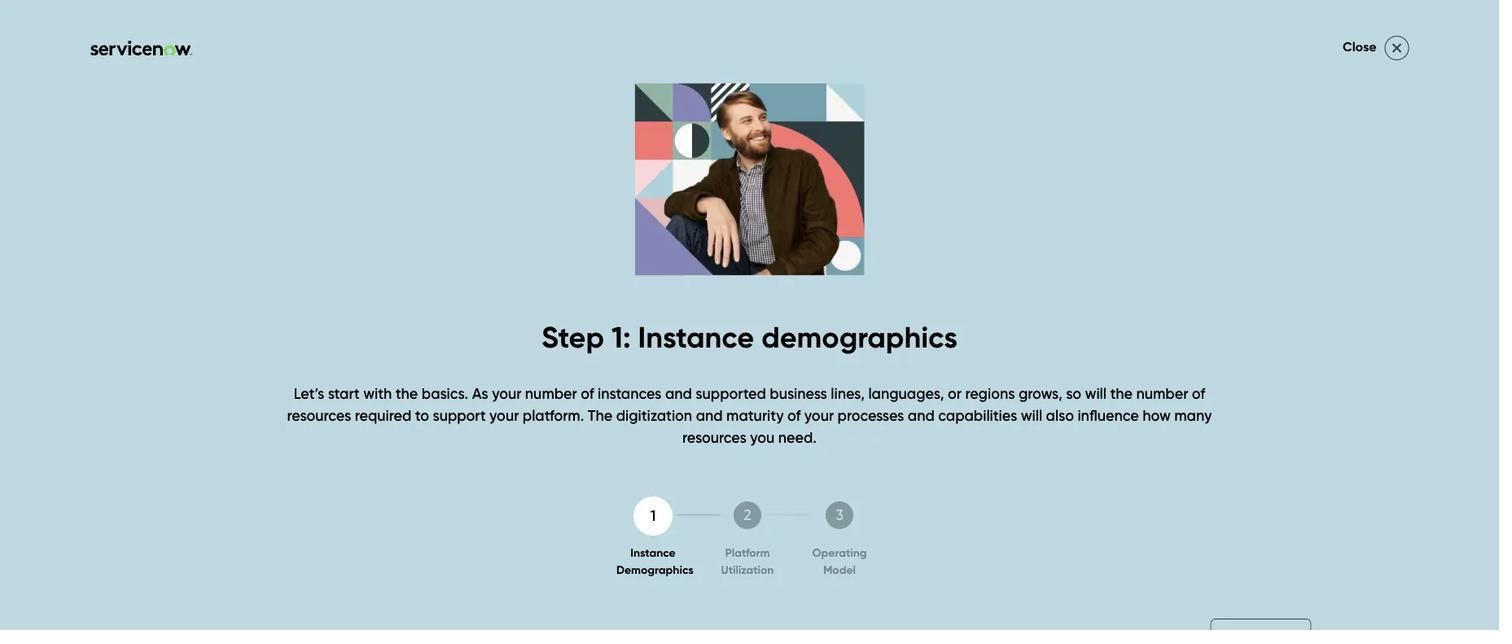 Task type: locate. For each thing, give the bounding box(es) containing it.
0 vertical spatial team
[[888, 389, 924, 406]]

2 horizontal spatial servicenow
[[1169, 389, 1247, 406]]

1 horizontal spatial with
[[824, 433, 852, 450]]

0 vertical spatial team
[[701, 287, 832, 352]]

and down right at right
[[1311, 476, 1338, 494]]

digitization
[[617, 407, 693, 425]]

platform utilization
[[721, 546, 774, 577]]

0 vertical spatial business
[[770, 385, 828, 403]]

instance inside instance demographics
[[631, 546, 676, 560]]

0 vertical spatial platform
[[997, 220, 1202, 284]]

operating
[[813, 546, 867, 560]]

1 vertical spatial business
[[701, 411, 757, 428]]

2 horizontal spatial number
[[1137, 385, 1189, 403]]

and up the influence
[[1081, 389, 1108, 406]]

to down basics.
[[415, 407, 429, 425]]

0 vertical spatial you
[[751, 429, 775, 447]]

your right build
[[1239, 476, 1268, 494]]

0 vertical spatial many
[[1175, 407, 1213, 425]]

1 vertical spatial how
[[995, 476, 1023, 494]]

instance up "demographics"
[[631, 546, 676, 560]]

0 horizontal spatial will
[[1021, 407, 1043, 425]]

shareable
[[741, 498, 808, 516]]

1 horizontal spatial business
[[770, 385, 828, 403]]

maturity
[[727, 407, 784, 425]]

how inside 'let's start with the basics. as your number of instances and supported business lines, languages, or regions grows, so will the number of resources required to support your platform. the digitization and maturity of your processes and capabilities will also influence how many resources you need.'
[[1143, 407, 1171, 425]]

0 vertical spatial estimator
[[845, 287, 1073, 352]]

3
[[836, 506, 844, 524]]

many inside use the platform team estimator to find out how many people you need to build your team and get a shareable estimate report.
[[1027, 476, 1064, 494]]

0 horizontal spatial support
[[433, 407, 486, 425]]

0 horizontal spatial the
[[588, 407, 613, 425]]

influence
[[1078, 407, 1140, 425]]

and down your
[[696, 407, 723, 425]]

to inside the your servicenow® platform team establishes, maintains, and extends servicenow as a strategic business platform in your organization. the strongest servicenow platform teams have the right number of people with the skills to support the now platform®.
[[915, 433, 929, 450]]

supported
[[696, 385, 766, 403]]

you down the maturity
[[751, 429, 775, 447]]

business inside 'let's start with the basics. as your number of instances and supported business lines, languages, or regions grows, so will the number of resources required to support your platform. the digitization and maturity of your processes and capabilities will also influence how many resources you need.'
[[770, 385, 828, 403]]

1 horizontal spatial many
[[1175, 407, 1213, 425]]

0 horizontal spatial servicenow
[[701, 220, 984, 284]]

your
[[701, 389, 730, 406]]

right
[[1307, 411, 1337, 428]]

1 horizontal spatial number
[[701, 433, 752, 450]]

number
[[525, 385, 577, 403], [1137, 385, 1189, 403], [701, 433, 752, 450]]

regions
[[966, 385, 1015, 403]]

and right events
[[569, 101, 596, 119]]

business inside the your servicenow® platform team establishes, maintains, and extends servicenow as a strategic business platform in your organization. the strongest servicenow platform teams have the right number of people with the skills to support the now platform®.
[[701, 411, 757, 428]]

1 horizontal spatial how
[[1143, 407, 1171, 425]]

basics.
[[422, 385, 469, 403]]

a
[[1271, 389, 1280, 406], [728, 498, 737, 516]]

to left build
[[1185, 476, 1199, 494]]

many
[[1175, 407, 1213, 425], [1027, 476, 1064, 494]]

1 vertical spatial with
[[824, 433, 852, 450]]

team inside the your servicenow® platform team establishes, maintains, and extends servicenow as a strategic business platform in your organization. the strongest servicenow platform teams have the right number of people with the skills to support the now platform®.
[[888, 389, 924, 406]]

strongest
[[989, 411, 1051, 428]]

step
[[542, 319, 605, 356]]

a right as
[[1271, 389, 1280, 406]]

platform®.
[[1048, 433, 1120, 450]]

0 vertical spatial servicenow
[[701, 220, 984, 284]]

1
[[651, 507, 656, 525]]

the
[[396, 385, 418, 403], [1111, 385, 1133, 403], [1281, 411, 1303, 428], [856, 433, 878, 450], [989, 433, 1011, 450], [729, 476, 752, 494]]

people
[[773, 433, 821, 450], [1068, 476, 1115, 494]]

your
[[492, 385, 522, 403], [490, 407, 519, 425], [805, 407, 834, 425], [837, 411, 866, 428], [1239, 476, 1268, 494]]

the inside the your servicenow® platform team establishes, maintains, and extends servicenow as a strategic business platform in your organization. the strongest servicenow platform teams have the right number of people with the skills to support the now platform®.
[[960, 411, 985, 428]]

platform inside use the platform team estimator to find out how many people you need to build your team and get a shareable estimate report.
[[755, 476, 812, 494]]

your up need.
[[805, 407, 834, 425]]

estimate
[[812, 498, 870, 516]]

1 horizontal spatial people
[[1068, 476, 1115, 494]]

1 horizontal spatial you
[[1119, 476, 1143, 494]]

team inside use the platform team estimator to find out how many people you need to build your team and get a shareable estimate report.
[[815, 476, 852, 494]]

will right so
[[1086, 385, 1107, 403]]

2
[[744, 506, 752, 524]]

of down the maturity
[[756, 433, 769, 450]]

platform
[[997, 220, 1202, 284], [755, 476, 812, 494], [725, 546, 770, 560]]

team
[[701, 287, 832, 352], [815, 476, 852, 494]]

demographics
[[762, 319, 958, 356]]

also
[[1047, 407, 1075, 425]]

servicenow
[[701, 220, 984, 284], [1169, 389, 1247, 406], [1055, 411, 1134, 428]]

platform up need.
[[761, 411, 818, 428]]

0 horizontal spatial people
[[773, 433, 821, 450]]

1 vertical spatial resources
[[683, 429, 747, 447]]

business up in
[[770, 385, 828, 403]]

people inside use the platform team estimator to find out how many people you need to build your team and get a shareable estimate report.
[[1068, 476, 1115, 494]]

with down in
[[824, 433, 852, 450]]

support down capabilities
[[933, 433, 985, 450]]

team up organization.
[[888, 389, 924, 406]]

1 vertical spatial will
[[1021, 407, 1043, 425]]

1 horizontal spatial servicenow
[[1055, 411, 1134, 428]]

events
[[522, 101, 566, 119]]

people down platform®. on the bottom right
[[1068, 476, 1115, 494]]

1 horizontal spatial support
[[933, 433, 985, 450]]

business
[[770, 385, 828, 403], [701, 411, 757, 428]]

a left 2
[[728, 498, 737, 516]]

team
[[888, 389, 924, 406], [1272, 476, 1307, 494]]

report.
[[874, 498, 918, 516]]

1 vertical spatial team
[[1272, 476, 1307, 494]]

estimator up report.
[[856, 476, 919, 494]]

estimator
[[845, 287, 1073, 352], [856, 476, 919, 494]]

platform inside platform utilization
[[725, 546, 770, 560]]

will
[[1086, 385, 1107, 403], [1021, 407, 1043, 425]]

demographics
[[617, 563, 694, 577]]

0 horizontal spatial many
[[1027, 476, 1064, 494]]

services
[[711, 101, 767, 119]]

let's start with the basics. as your number of instances and supported business lines, languages, or regions grows, so will the number of resources required to support your platform. the digitization and maturity of your processes and capabilities will also influence how many resources you need.
[[287, 385, 1213, 447]]

0 horizontal spatial with
[[363, 385, 392, 403]]

1 horizontal spatial a
[[1271, 389, 1280, 406]]

instance up your
[[638, 319, 755, 356]]

the down processes
[[856, 433, 878, 450]]

0 horizontal spatial a
[[728, 498, 737, 516]]

1 horizontal spatial the
[[960, 411, 985, 428]]

support inside the your servicenow® platform team establishes, maintains, and extends servicenow as a strategic business platform in your organization. the strongest servicenow platform teams have the right number of people with the skills to support the now platform®.
[[933, 433, 985, 450]]

0 horizontal spatial platform
[[761, 411, 818, 428]]

have
[[1244, 411, 1277, 428]]

processes
[[838, 407, 905, 425]]

and up digitization
[[666, 385, 692, 403]]

to down organization.
[[915, 433, 929, 450]]

support down basics.
[[433, 407, 486, 425]]

1 horizontal spatial resources
[[683, 429, 747, 447]]

1 vertical spatial estimator
[[856, 476, 919, 494]]

to
[[415, 407, 429, 425], [915, 433, 929, 450], [922, 476, 936, 494], [1185, 476, 1199, 494]]

model
[[824, 563, 856, 577]]

the left right at right
[[1281, 411, 1303, 428]]

with up required
[[363, 385, 392, 403]]

will down maintains,
[[1021, 407, 1043, 425]]

events and webinars link
[[522, 88, 663, 133]]

number up the influence
[[1137, 385, 1189, 403]]

0 horizontal spatial number
[[525, 385, 577, 403]]

1 vertical spatial people
[[1068, 476, 1115, 494]]

0 vertical spatial support
[[433, 407, 486, 425]]

instance demographics
[[617, 546, 694, 577]]

2 vertical spatial platform
[[725, 546, 770, 560]]

people inside the your servicenow® platform team establishes, maintains, and extends servicenow as a strategic business platform in your organization. the strongest servicenow platform teams have the right number of people with the skills to support the now platform®.
[[773, 433, 821, 450]]

business down supported
[[701, 411, 757, 428]]

with inside the your servicenow® platform team establishes, maintains, and extends servicenow as a strategic business platform in your organization. the strongest servicenow platform teams have the right number of people with the skills to support the now platform®.
[[824, 433, 852, 450]]

the right use
[[729, 476, 752, 494]]

success
[[247, 45, 319, 70]]

required
[[355, 407, 412, 425]]

the down establishes,
[[960, 411, 985, 428]]

1 horizontal spatial team
[[1272, 476, 1307, 494]]

the
[[588, 407, 613, 425], [960, 411, 985, 428]]

to left "find"
[[922, 476, 936, 494]]

center
[[324, 45, 386, 70]]

people down servicenow®
[[773, 433, 821, 450]]

support
[[433, 407, 486, 425], [933, 433, 985, 450]]

a inside the your servicenow® platform team establishes, maintains, and extends servicenow as a strategic business platform in your organization. the strongest servicenow platform teams have the right number of people with the skills to support the now platform®.
[[1271, 389, 1280, 406]]

0 vertical spatial people
[[773, 433, 821, 450]]

get support
[[815, 101, 899, 119]]

your right in
[[837, 411, 866, 428]]

1 vertical spatial instance
[[631, 546, 676, 560]]

get
[[815, 101, 840, 119]]

you left 'need'
[[1119, 476, 1143, 494]]

0 horizontal spatial you
[[751, 429, 775, 447]]

1 vertical spatial platform
[[755, 476, 812, 494]]

and inside events and webinars link
[[569, 101, 596, 119]]

1 vertical spatial a
[[728, 498, 737, 516]]

0 horizontal spatial resources
[[287, 407, 351, 425]]

0 horizontal spatial how
[[995, 476, 1023, 494]]

in
[[822, 411, 833, 428]]

platform
[[828, 389, 885, 406], [761, 411, 818, 428], [1137, 411, 1194, 428]]

strategic
[[1284, 389, 1343, 406]]

1 vertical spatial you
[[1119, 476, 1143, 494]]

0 vertical spatial a
[[1271, 389, 1280, 406]]

platform up processes
[[828, 389, 885, 406]]

your inside the your servicenow® platform team establishes, maintains, and extends servicenow as a strategic business platform in your organization. the strongest servicenow platform teams have the right number of people with the skills to support the now platform®.
[[837, 411, 866, 428]]

0 horizontal spatial business
[[701, 411, 757, 428]]

1 vertical spatial team
[[815, 476, 852, 494]]

how right out at the bottom of page
[[995, 476, 1023, 494]]

0 vertical spatial resources
[[287, 407, 351, 425]]

0 vertical spatial how
[[1143, 407, 1171, 425]]

need
[[1147, 476, 1182, 494]]

resources down let's
[[287, 407, 351, 425]]

platform down extends
[[1137, 411, 1194, 428]]

estimator up or at the bottom right of the page
[[845, 287, 1073, 352]]

business for platform
[[701, 411, 757, 428]]

resources down your
[[683, 429, 747, 447]]

0 horizontal spatial team
[[888, 389, 924, 406]]

1 vertical spatial many
[[1027, 476, 1064, 494]]

instance
[[638, 319, 755, 356], [631, 546, 676, 560]]

how down extends
[[1143, 407, 1171, 425]]

0 vertical spatial will
[[1086, 385, 1107, 403]]

many down now
[[1027, 476, 1064, 494]]

estimator inside servicenow platform team estimator
[[845, 287, 1073, 352]]

number down the maturity
[[701, 433, 752, 450]]

with
[[363, 385, 392, 403], [824, 433, 852, 450]]

the inside 'let's start with the basics. as your number of instances and supported business lines, languages, or regions grows, so will the number of resources required to support your platform. the digitization and maturity of your processes and capabilities will also influence how many resources you need.'
[[588, 407, 613, 425]]

teams
[[1198, 411, 1240, 428]]

you inside 'let's start with the basics. as your number of instances and supported business lines, languages, or regions grows, so will the number of resources required to support your platform. the digitization and maturity of your processes and capabilities will also influence how many resources you need.'
[[751, 429, 775, 447]]

resources
[[287, 407, 351, 425], [683, 429, 747, 447]]

team right build
[[1272, 476, 1307, 494]]

the down instances
[[588, 407, 613, 425]]

out
[[969, 476, 991, 494]]

many inside 'let's start with the basics. as your number of instances and supported business lines, languages, or regions grows, so will the number of resources required to support your platform. the digitization and maturity of your processes and capabilities will also influence how many resources you need.'
[[1175, 407, 1213, 425]]

team up servicenow®
[[701, 287, 832, 352]]

team up 'estimate'
[[815, 476, 852, 494]]

operating model
[[813, 546, 867, 577]]

0 vertical spatial with
[[363, 385, 392, 403]]

how
[[1143, 407, 1171, 425], [995, 476, 1023, 494]]

many left have
[[1175, 407, 1213, 425]]

you inside use the platform team estimator to find out how many people you need to build your team and get a shareable estimate report.
[[1119, 476, 1143, 494]]

languages,
[[869, 385, 945, 403]]

and
[[569, 101, 596, 119], [666, 385, 692, 403], [1081, 389, 1108, 406], [696, 407, 723, 425], [908, 407, 935, 425], [1311, 476, 1338, 494]]

1 vertical spatial support
[[933, 433, 985, 450]]

number up platform.
[[525, 385, 577, 403]]



Task type: describe. For each thing, give the bounding box(es) containing it.
instances
[[598, 385, 662, 403]]

team inside servicenow platform team estimator
[[701, 287, 832, 352]]

step 1: instance demographics
[[542, 319, 958, 356]]

the up required
[[396, 385, 418, 403]]

and down languages,
[[908, 407, 935, 425]]

the inside use the platform team estimator to find out how many people you need to build your team and get a shareable estimate report.
[[729, 476, 752, 494]]

the left now
[[989, 433, 1011, 450]]

of inside the your servicenow® platform team establishes, maintains, and extends servicenow as a strategic business platform in your organization. the strongest servicenow platform teams have the right number of people with the skills to support the now platform®.
[[756, 433, 769, 450]]

with inside 'let's start with the basics. as your number of instances and supported business lines, languages, or regions grows, so will the number of resources required to support your platform. the digitization and maturity of your processes and capabilities will also influence how many resources you need.'
[[363, 385, 392, 403]]

now
[[1015, 433, 1045, 450]]

skills
[[882, 433, 911, 450]]

1 vertical spatial servicenow
[[1169, 389, 1247, 406]]

services link
[[711, 88, 767, 133]]

customer success center link
[[33, 45, 391, 70]]

find
[[940, 476, 965, 494]]

customer success center
[[155, 45, 386, 70]]

events and webinars
[[522, 101, 663, 119]]

the up the influence
[[1111, 385, 1133, 403]]

customer
[[155, 45, 243, 70]]

get support link
[[815, 88, 899, 133]]

capabilities
[[939, 407, 1018, 425]]

so
[[1067, 385, 1082, 403]]

platform inside servicenow platform team estimator
[[997, 220, 1202, 284]]

estimator inside use the platform team estimator to find out how many people you need to build your team and get a shareable estimate report.
[[856, 476, 919, 494]]

organization.
[[869, 411, 957, 428]]

number inside the your servicenow® platform team establishes, maintains, and extends servicenow as a strategic business platform in your organization. the strongest servicenow platform teams have the right number of people with the skills to support the now platform®.
[[701, 433, 752, 450]]

build
[[1203, 476, 1236, 494]]

1 horizontal spatial will
[[1086, 385, 1107, 403]]

close
[[1343, 39, 1377, 55]]

business for lines,
[[770, 385, 828, 403]]

use
[[701, 476, 726, 494]]

extends
[[1111, 389, 1165, 406]]

1:
[[612, 319, 631, 356]]

and inside the your servicenow® platform team establishes, maintains, and extends servicenow as a strategic business platform in your organization. the strongest servicenow platform teams have the right number of people with the skills to support the now platform®.
[[1081, 389, 1108, 406]]

of up platform.
[[581, 385, 594, 403]]

of up "teams"
[[1193, 385, 1206, 403]]

as
[[1251, 389, 1267, 406]]

lines,
[[831, 385, 865, 403]]

need.
[[779, 429, 817, 447]]

to inside 'let's start with the basics. as your number of instances and supported business lines, languages, or regions grows, so will the number of resources required to support your platform. the digitization and maturity of your processes and capabilities will also influence how many resources you need.'
[[415, 407, 429, 425]]

1 horizontal spatial platform
[[828, 389, 885, 406]]

2 horizontal spatial platform
[[1137, 411, 1194, 428]]

or
[[948, 385, 962, 403]]

platform.
[[523, 407, 584, 425]]

let's
[[294, 385, 324, 403]]

as
[[472, 385, 489, 403]]

your left platform.
[[490, 407, 519, 425]]

how inside use the platform team estimator to find out how many people you need to build your team and get a shareable estimate report.
[[995, 476, 1023, 494]]

maintains,
[[1009, 389, 1077, 406]]

a inside use the platform team estimator to find out how many people you need to build your team and get a shareable estimate report.
[[728, 498, 737, 516]]

get
[[701, 498, 724, 516]]

servicenow inside servicenow platform team estimator
[[701, 220, 984, 284]]

of up need.
[[788, 407, 801, 425]]

utilization
[[721, 563, 774, 577]]

support inside 'let's start with the basics. as your number of instances and supported business lines, languages, or regions grows, so will the number of resources required to support your platform. the digitization and maturity of your processes and capabilities will also influence how many resources you need.'
[[433, 407, 486, 425]]

team inside use the platform team estimator to find out how many people you need to build your team and get a shareable estimate report.
[[1272, 476, 1307, 494]]

webinars
[[600, 101, 663, 119]]

your right as at the left bottom of page
[[492, 385, 522, 403]]

start
[[328, 385, 360, 403]]

0 vertical spatial instance
[[638, 319, 755, 356]]

use the platform team estimator to find out how many people you need to build your team and get a shareable estimate report.
[[701, 476, 1338, 516]]

grows,
[[1019, 385, 1063, 403]]

and inside use the platform team estimator to find out how many people you need to build your team and get a shareable estimate report.
[[1311, 476, 1338, 494]]

your inside use the platform team estimator to find out how many people you need to build your team and get a shareable estimate report.
[[1239, 476, 1268, 494]]

servicenow platform team estimator
[[701, 220, 1202, 352]]

2 vertical spatial servicenow
[[1055, 411, 1134, 428]]

your servicenow® platform team establishes, maintains, and extends servicenow as a strategic business platform in your organization. the strongest servicenow platform teams have the right number of people with the skills to support the now platform®.
[[701, 389, 1343, 450]]

establishes,
[[927, 389, 1005, 406]]

servicenow®
[[734, 389, 824, 406]]

support
[[844, 101, 899, 119]]



Task type: vqa. For each thing, say whether or not it's contained in the screenshot.
the platform®.
yes



